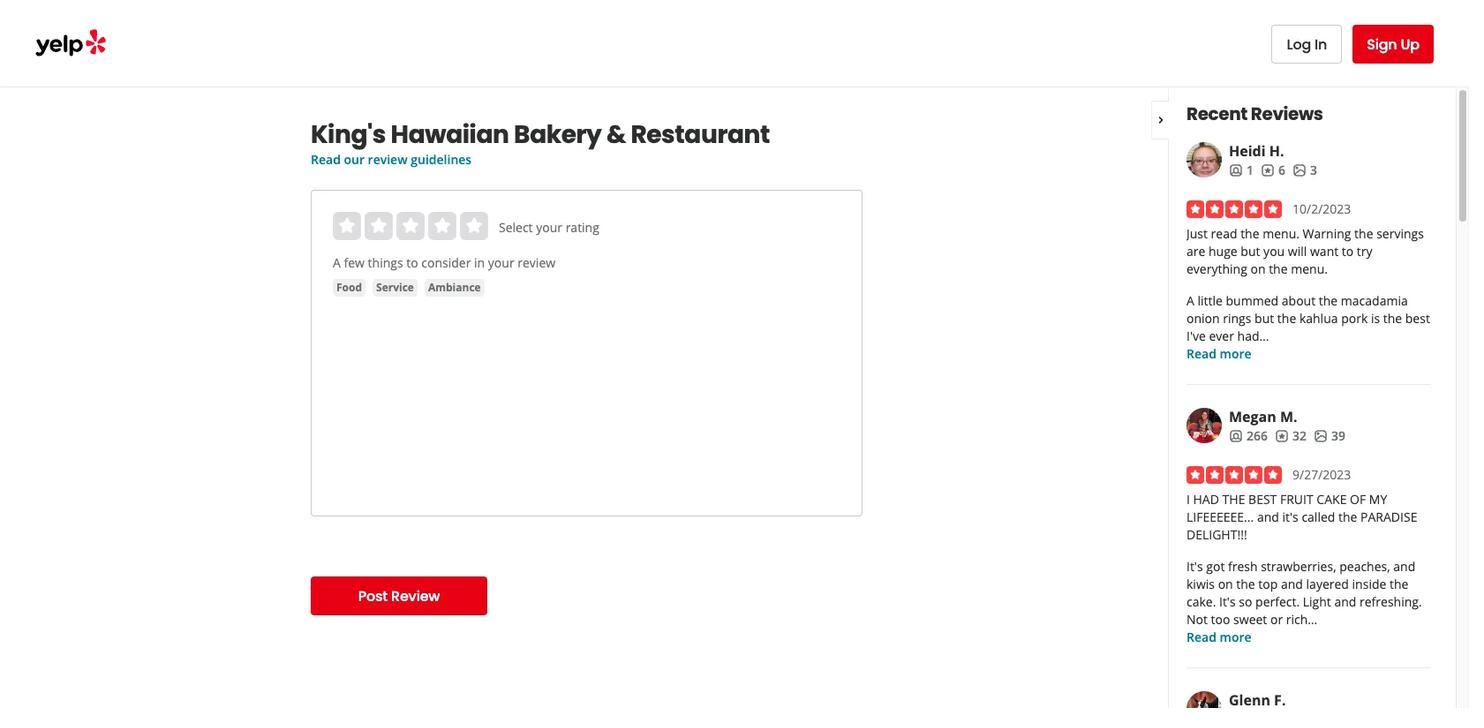 Task type: vqa. For each thing, say whether or not it's contained in the screenshot.
Post Review
yes



Task type: locate. For each thing, give the bounding box(es) containing it.
fruit
[[1280, 491, 1314, 508]]

log
[[1287, 34, 1311, 54]]

0 horizontal spatial 16 photos v2 image
[[1293, 163, 1307, 177]]

megan m.
[[1229, 407, 1298, 427]]

photos element
[[1293, 162, 1318, 179], [1314, 427, 1346, 445]]

2 vertical spatial read
[[1187, 629, 1217, 646]]

a
[[333, 254, 341, 271], [1187, 292, 1195, 309]]

5 star rating image for megan m.
[[1187, 466, 1282, 484]]

read more down 'ever'
[[1187, 345, 1252, 362]]

0 vertical spatial read
[[311, 151, 341, 168]]

bakery
[[514, 117, 602, 152]]

reviews element containing 6
[[1261, 162, 1286, 179]]

the right read
[[1241, 225, 1260, 242]]

1 5 star rating image from the top
[[1187, 200, 1282, 218]]

0 vertical spatial 5 star rating image
[[1187, 200, 1282, 218]]

0 vertical spatial a
[[333, 254, 341, 271]]

photos element for megan m.
[[1314, 427, 1346, 445]]

to
[[1342, 243, 1354, 260], [406, 254, 418, 271]]

sign up button
[[1353, 25, 1434, 64]]

1 vertical spatial 16 friends v2 image
[[1229, 429, 1243, 443]]

consider
[[421, 254, 471, 271]]

1 vertical spatial a
[[1187, 292, 1195, 309]]

2 16 friends v2 image from the top
[[1229, 429, 1243, 443]]

fresh
[[1228, 558, 1258, 575]]

0 vertical spatial read more
[[1187, 345, 1252, 362]]

got
[[1207, 558, 1225, 575]]

1 vertical spatial on
[[1218, 576, 1233, 593]]

1 horizontal spatial review
[[518, 254, 556, 271]]

read left the our
[[311, 151, 341, 168]]

photos element right 6
[[1293, 162, 1318, 179]]

1 vertical spatial it's
[[1220, 593, 1236, 610]]

0 vertical spatial friends element
[[1229, 162, 1254, 179]]

9/27/2023
[[1293, 466, 1351, 483]]

1 horizontal spatial to
[[1342, 243, 1354, 260]]

1 more from the top
[[1220, 345, 1252, 362]]

None radio
[[397, 212, 425, 240], [428, 212, 457, 240], [460, 212, 488, 240], [397, 212, 425, 240], [428, 212, 457, 240], [460, 212, 488, 240]]

or
[[1271, 611, 1283, 628]]

friends element down megan
[[1229, 427, 1268, 445]]

and down the best
[[1257, 509, 1279, 525]]

sign
[[1367, 34, 1398, 54]]

0 vertical spatial read more button
[[1187, 345, 1252, 363]]

your left rating
[[536, 219, 563, 236]]

16 friends v2 image for megan m.
[[1229, 429, 1243, 443]]

close sidebar icon image
[[1154, 113, 1168, 127], [1154, 113, 1168, 127]]

on down got
[[1218, 576, 1233, 593]]

2 friends element from the top
[[1229, 427, 1268, 445]]

log in
[[1287, 34, 1327, 54]]

read more for megan m.
[[1187, 629, 1252, 646]]

1 friends element from the top
[[1229, 162, 1254, 179]]

king's hawaiian bakery & restaurant link
[[311, 117, 863, 152]]

read our review guidelines link
[[311, 151, 472, 168]]

read down not
[[1187, 629, 1217, 646]]

in
[[1315, 34, 1327, 54]]

more for megan m.
[[1220, 629, 1252, 646]]

hawaiian
[[391, 117, 509, 152]]

1 horizontal spatial on
[[1251, 261, 1266, 277]]

reviews element
[[1261, 162, 1286, 179], [1275, 427, 1307, 445]]

and down strawberries,
[[1281, 576, 1303, 593]]

had
[[1194, 491, 1219, 508]]

a for a little bummed about the macadamia onion rings but the kahlua pork is the best i've ever had…
[[1187, 292, 1195, 309]]

friends element containing 266
[[1229, 427, 1268, 445]]

the up kahlua
[[1319, 292, 1338, 309]]

1 16 friends v2 image from the top
[[1229, 163, 1243, 177]]

photos element containing 3
[[1293, 162, 1318, 179]]

just
[[1187, 225, 1208, 242]]

the up so
[[1237, 576, 1255, 593]]

more down 'ever'
[[1220, 345, 1252, 362]]

kiwis
[[1187, 576, 1215, 593]]

menu. down will
[[1291, 261, 1328, 277]]

0 vertical spatial review
[[368, 151, 408, 168]]

servings
[[1377, 225, 1424, 242]]

try
[[1357, 243, 1373, 260]]

0 vertical spatial reviews element
[[1261, 162, 1286, 179]]

1 horizontal spatial a
[[1187, 292, 1195, 309]]

2 read more from the top
[[1187, 629, 1252, 646]]

kahlua
[[1300, 310, 1338, 327]]

photos element right 32
[[1314, 427, 1346, 445]]

it's
[[1187, 558, 1203, 575], [1220, 593, 1236, 610]]

more
[[1220, 345, 1252, 362], [1220, 629, 1252, 646]]

a for a few things to consider in your review
[[333, 254, 341, 271]]

more down the sweet
[[1220, 629, 1252, 646]]

1 vertical spatial your
[[488, 254, 515, 271]]

0 vertical spatial more
[[1220, 345, 1252, 362]]

read more button for heidi h.
[[1187, 345, 1252, 363]]

1 vertical spatial read more button
[[1187, 629, 1252, 646]]

but inside just read the menu. warning the servings are huge but you will want to try everything on the menu.
[[1241, 243, 1261, 260]]

the
[[1241, 225, 1260, 242], [1355, 225, 1374, 242], [1269, 261, 1288, 277], [1319, 292, 1338, 309], [1278, 310, 1297, 327], [1384, 310, 1402, 327], [1339, 509, 1358, 525], [1237, 576, 1255, 593], [1390, 576, 1409, 593]]

layered
[[1307, 576, 1349, 593]]

a left little
[[1187, 292, 1195, 309]]

0 vertical spatial but
[[1241, 243, 1261, 260]]

the inside i had the best fruit cake of my lifeeeeee... and it's called the paradise delight!!!
[[1339, 509, 1358, 525]]

the down of
[[1339, 509, 1358, 525]]

0 vertical spatial your
[[536, 219, 563, 236]]

6
[[1279, 162, 1286, 178]]

2 more from the top
[[1220, 629, 1252, 646]]

on inside just read the menu. warning the servings are huge but you will want to try everything on the menu.
[[1251, 261, 1266, 277]]

it's got fresh strawberries, peaches, and kiwis on the top and layered inside the cake. it's so perfect. light and refreshing. not too sweet or rich…
[[1187, 558, 1422, 628]]

5 star rating image up read
[[1187, 200, 1282, 218]]

our
[[344, 151, 365, 168]]

a inside a little bummed about the macadamia onion rings but the kahlua pork is the best i've ever had…
[[1187, 292, 1195, 309]]

strawberries,
[[1261, 558, 1337, 575]]

0 vertical spatial photos element
[[1293, 162, 1318, 179]]

but inside a little bummed about the macadamia onion rings but the kahlua pork is the best i've ever had…
[[1255, 310, 1274, 327]]

1 read more button from the top
[[1187, 345, 1252, 363]]

0 vertical spatial 16 photos v2 image
[[1293, 163, 1307, 177]]

i've
[[1187, 328, 1206, 344]]

16 friends v2 image left 1
[[1229, 163, 1243, 177]]

read more down too in the right of the page
[[1187, 629, 1252, 646]]

best
[[1249, 491, 1277, 508]]

you
[[1264, 243, 1285, 260]]

to left 'try' on the top of page
[[1342, 243, 1354, 260]]

1 vertical spatial photos element
[[1314, 427, 1346, 445]]

rings
[[1223, 310, 1252, 327]]

restaurant
[[631, 117, 770, 152]]

5 star rating image up the
[[1187, 466, 1282, 484]]

on down 'you'
[[1251, 261, 1266, 277]]

i
[[1187, 491, 1190, 508]]

32
[[1293, 427, 1307, 444]]

0 horizontal spatial to
[[406, 254, 418, 271]]

and inside i had the best fruit cake of my lifeeeeee... and it's called the paradise delight!!!
[[1257, 509, 1279, 525]]

but up had… on the top right of page
[[1255, 310, 1274, 327]]

2 5 star rating image from the top
[[1187, 466, 1282, 484]]

the up refreshing.
[[1390, 576, 1409, 593]]

select your rating
[[499, 219, 600, 236]]

light
[[1303, 593, 1331, 610]]

too
[[1211, 611, 1231, 628]]

reviews element down h.
[[1261, 162, 1286, 179]]

cake
[[1317, 491, 1347, 508]]

16 photos v2 image left 3
[[1293, 163, 1307, 177]]

2 read more button from the top
[[1187, 629, 1252, 646]]

1 read more from the top
[[1187, 345, 1252, 362]]

16 review v2 image
[[1261, 163, 1275, 177]]

guidelines
[[411, 151, 472, 168]]

the down about
[[1278, 310, 1297, 327]]

review for few
[[518, 254, 556, 271]]

review right the our
[[368, 151, 408, 168]]

rating element
[[333, 212, 488, 240]]

friends element containing 1
[[1229, 162, 1254, 179]]

reviews element down m.
[[1275, 427, 1307, 445]]

1 vertical spatial reviews element
[[1275, 427, 1307, 445]]

heidi
[[1229, 141, 1266, 161]]

your right in
[[488, 254, 515, 271]]

1 vertical spatial read
[[1187, 345, 1217, 362]]

friends element down heidi
[[1229, 162, 1254, 179]]

1 vertical spatial review
[[518, 254, 556, 271]]

little
[[1198, 292, 1223, 309]]

0 horizontal spatial on
[[1218, 576, 1233, 593]]

read more button down 'ever'
[[1187, 345, 1252, 363]]

read
[[311, 151, 341, 168], [1187, 345, 1217, 362], [1187, 629, 1217, 646]]

review inside king's hawaiian bakery & restaurant read our review guidelines
[[368, 151, 408, 168]]

16 photos v2 image left 39
[[1314, 429, 1328, 443]]

0 vertical spatial on
[[1251, 261, 1266, 277]]

but
[[1241, 243, 1261, 260], [1255, 310, 1274, 327]]

inside
[[1353, 576, 1387, 593]]

1 horizontal spatial 16 photos v2 image
[[1314, 429, 1328, 443]]

friends element for megan m.
[[1229, 427, 1268, 445]]

0 horizontal spatial review
[[368, 151, 408, 168]]

1 vertical spatial 5 star rating image
[[1187, 466, 1282, 484]]

0 vertical spatial menu.
[[1263, 225, 1300, 242]]

read inside king's hawaiian bakery & restaurant read our review guidelines
[[311, 151, 341, 168]]

0 vertical spatial 16 friends v2 image
[[1229, 163, 1243, 177]]

your
[[536, 219, 563, 236], [488, 254, 515, 271]]

16 friends v2 image
[[1229, 163, 1243, 177], [1229, 429, 1243, 443]]

photos element for heidi h.
[[1293, 162, 1318, 179]]

will
[[1288, 243, 1307, 260]]

1 vertical spatial friends element
[[1229, 427, 1268, 445]]

16 review v2 image
[[1275, 429, 1289, 443]]

post review
[[358, 586, 440, 606]]

reviews element containing 32
[[1275, 427, 1307, 445]]

16 photos v2 image for heidi h.
[[1293, 163, 1307, 177]]

photo of megan m. image
[[1187, 408, 1222, 443]]

1 vertical spatial but
[[1255, 310, 1274, 327]]

266
[[1247, 427, 1268, 444]]

the right is
[[1384, 310, 1402, 327]]

None radio
[[333, 212, 361, 240], [365, 212, 393, 240], [333, 212, 361, 240], [365, 212, 393, 240]]

1 vertical spatial 16 photos v2 image
[[1314, 429, 1328, 443]]

want
[[1310, 243, 1339, 260]]

it's up kiwis
[[1187, 558, 1203, 575]]

read more button
[[1187, 345, 1252, 363], [1187, 629, 1252, 646]]

but left 'you'
[[1241, 243, 1261, 260]]

read down "i've" at right
[[1187, 345, 1217, 362]]

are
[[1187, 243, 1206, 260]]

review
[[368, 151, 408, 168], [518, 254, 556, 271]]

5 star rating image
[[1187, 200, 1282, 218], [1187, 466, 1282, 484]]

and up refreshing.
[[1394, 558, 1416, 575]]

0 horizontal spatial a
[[333, 254, 341, 271]]

review down select your rating
[[518, 254, 556, 271]]

my
[[1369, 491, 1388, 508]]

1 horizontal spatial it's
[[1220, 593, 1236, 610]]

everything
[[1187, 261, 1248, 277]]

16 photos v2 image
[[1293, 163, 1307, 177], [1314, 429, 1328, 443]]

read more button down too in the right of the page
[[1187, 629, 1252, 646]]

16 friends v2 image left 266
[[1229, 429, 1243, 443]]

0 vertical spatial it's
[[1187, 558, 1203, 575]]

1 vertical spatial read more
[[1187, 629, 1252, 646]]

menu. up 'you'
[[1263, 225, 1300, 242]]

friends element
[[1229, 162, 1254, 179], [1229, 427, 1268, 445]]

it's left so
[[1220, 593, 1236, 610]]

and
[[1257, 509, 1279, 525], [1394, 558, 1416, 575], [1281, 576, 1303, 593], [1335, 593, 1357, 610]]

on
[[1251, 261, 1266, 277], [1218, 576, 1233, 593]]

review for hawaiian
[[368, 151, 408, 168]]

of
[[1350, 491, 1366, 508]]

a left few
[[333, 254, 341, 271]]

friends element for heidi h.
[[1229, 162, 1254, 179]]

perfect.
[[1256, 593, 1300, 610]]

menu.
[[1263, 225, 1300, 242], [1291, 261, 1328, 277]]

reviews element for h.
[[1261, 162, 1286, 179]]

photos element containing 39
[[1314, 427, 1346, 445]]

1 vertical spatial more
[[1220, 629, 1252, 646]]

to right things
[[406, 254, 418, 271]]



Task type: describe. For each thing, give the bounding box(es) containing it.
delight!!!
[[1187, 526, 1247, 543]]

more for heidi h.
[[1220, 345, 1252, 362]]

16 photos v2 image for megan m.
[[1314, 429, 1328, 443]]

rich…
[[1286, 611, 1318, 628]]

food
[[336, 280, 362, 295]]

pork
[[1342, 310, 1368, 327]]

peaches,
[[1340, 558, 1391, 575]]

warning
[[1303, 225, 1352, 242]]

a few things to consider in your review
[[333, 254, 556, 271]]

recent reviews
[[1187, 102, 1323, 126]]

39
[[1332, 427, 1346, 444]]

rating
[[566, 219, 600, 236]]

i had the best fruit cake of my lifeeeeee... and it's called the paradise delight!!!
[[1187, 491, 1418, 543]]

king's
[[311, 117, 386, 152]]

service
[[376, 280, 414, 295]]

just read the menu. warning the servings are huge but you will want to try everything on the menu.
[[1187, 225, 1424, 277]]

onion
[[1187, 310, 1220, 327]]

heidi h.
[[1229, 141, 1284, 161]]

and down layered
[[1335, 593, 1357, 610]]

&
[[607, 117, 626, 152]]

reviews
[[1251, 102, 1323, 126]]

huge
[[1209, 243, 1238, 260]]

3
[[1310, 162, 1318, 178]]

sign up
[[1367, 34, 1420, 54]]

lifeeeeee...
[[1187, 509, 1254, 525]]

the
[[1223, 491, 1246, 508]]

read for megan m.
[[1187, 629, 1217, 646]]

16 friends v2 image for heidi h.
[[1229, 163, 1243, 177]]

post
[[358, 586, 388, 606]]

the down 'you'
[[1269, 261, 1288, 277]]

on inside it's got fresh strawberries, peaches, and kiwis on the top and layered inside the cake. it's so perfect. light and refreshing. not too sweet or rich…
[[1218, 576, 1233, 593]]

select
[[499, 219, 533, 236]]

refreshing.
[[1360, 593, 1422, 610]]

sweet
[[1234, 611, 1268, 628]]

1
[[1247, 162, 1254, 178]]

king's hawaiian bakery & restaurant read our review guidelines
[[311, 117, 770, 168]]

bummed
[[1226, 292, 1279, 309]]

10/2/2023
[[1293, 200, 1351, 217]]

up
[[1401, 34, 1420, 54]]

to inside just read the menu. warning the servings are huge but you will want to try everything on the menu.
[[1342, 243, 1354, 260]]

is
[[1371, 310, 1380, 327]]

post review button
[[311, 577, 487, 616]]

m.
[[1280, 407, 1298, 427]]

recent
[[1187, 102, 1248, 126]]

it's
[[1283, 509, 1299, 525]]

read more button for megan m.
[[1187, 629, 1252, 646]]

reviews element for m.
[[1275, 427, 1307, 445]]

the up 'try' on the top of page
[[1355, 225, 1374, 242]]

best
[[1406, 310, 1430, 327]]

few
[[344, 254, 365, 271]]

0 horizontal spatial it's
[[1187, 558, 1203, 575]]

review
[[391, 586, 440, 606]]

read more for heidi h.
[[1187, 345, 1252, 362]]

about
[[1282, 292, 1316, 309]]

a little bummed about the macadamia onion rings but the kahlua pork is the best i've ever had…
[[1187, 292, 1430, 344]]

read
[[1211, 225, 1238, 242]]

1 vertical spatial menu.
[[1291, 261, 1328, 277]]

cake.
[[1187, 593, 1216, 610]]

megan
[[1229, 407, 1277, 427]]

ambiance
[[428, 280, 481, 295]]

read for heidi h.
[[1187, 345, 1217, 362]]

0 horizontal spatial your
[[488, 254, 515, 271]]

had…
[[1238, 328, 1269, 344]]

called
[[1302, 509, 1336, 525]]

macadamia
[[1341, 292, 1408, 309]]

5 star rating image for heidi h.
[[1187, 200, 1282, 218]]

in
[[474, 254, 485, 271]]

not
[[1187, 611, 1208, 628]]

photo of heidi h. image
[[1187, 142, 1222, 177]]

1 horizontal spatial your
[[536, 219, 563, 236]]

so
[[1239, 593, 1253, 610]]

paradise
[[1361, 509, 1418, 525]]

h.
[[1270, 141, 1284, 161]]

ever
[[1209, 328, 1235, 344]]

top
[[1259, 576, 1278, 593]]



